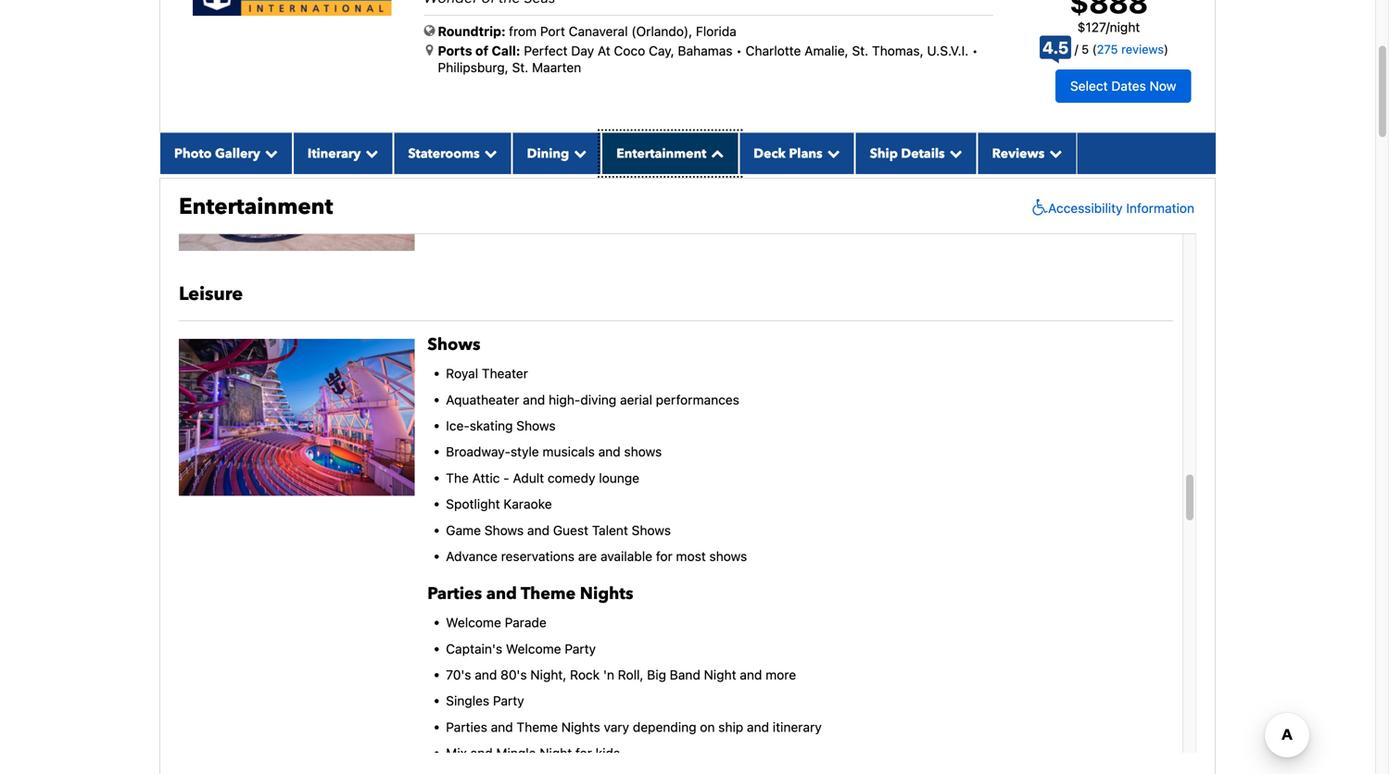 Task type: locate. For each thing, give the bounding box(es) containing it.
captain's welcome party
[[446, 642, 596, 657]]

1 vertical spatial /
[[1075, 42, 1078, 56]]

shows
[[624, 445, 662, 460], [709, 549, 747, 564]]

shows up royal
[[427, 334, 481, 357]]

)
[[1164, 42, 1169, 56]]

kids
[[596, 746, 620, 761]]

welcome
[[446, 615, 501, 631], [506, 642, 561, 657]]

welcome down parade
[[506, 642, 561, 657]]

0 horizontal spatial entertainment
[[179, 192, 333, 222]]

3 chevron down image from the left
[[1045, 147, 1062, 160]]

roll,
[[618, 668, 644, 683]]

royal theater
[[446, 366, 528, 381]]

chevron down image left dining
[[480, 147, 497, 160]]

5
[[1082, 42, 1089, 56]]

chevron down image for photo gallery
[[260, 147, 278, 160]]

0 horizontal spatial •
[[736, 43, 742, 58]]

1 chevron down image from the left
[[260, 147, 278, 160]]

1 chevron down image from the left
[[361, 147, 378, 160]]

shows up available
[[632, 523, 671, 538]]

welcome up captain's
[[446, 615, 501, 631]]

shows right most
[[709, 549, 747, 564]]

parties and theme nights vary depending on ship and itinerary
[[446, 720, 822, 735]]

parties for parties and theme nights vary depending on ship and itinerary
[[446, 720, 487, 735]]

275
[[1097, 42, 1118, 56]]

1 horizontal spatial party
[[565, 642, 596, 657]]

1 vertical spatial night
[[540, 746, 572, 761]]

style
[[511, 445, 539, 460]]

theme up mix and mingle night for kids
[[517, 720, 558, 735]]

0 vertical spatial nights
[[580, 583, 633, 606]]

1 vertical spatial shows
[[709, 549, 747, 564]]

1 vertical spatial parties
[[446, 720, 487, 735]]

photo
[[174, 145, 212, 162]]

1 vertical spatial entertainment
[[179, 192, 333, 222]]

vary
[[604, 720, 629, 735]]

1 vertical spatial st.
[[512, 60, 528, 75]]

chevron down image inside ship details dropdown button
[[945, 147, 963, 160]]

canaveral
[[569, 24, 628, 39]]

advance
[[446, 549, 498, 564]]

1 horizontal spatial chevron down image
[[480, 147, 497, 160]]

0 vertical spatial theme
[[521, 583, 576, 606]]

more
[[766, 668, 796, 683]]

guest
[[553, 523, 588, 538]]

dates
[[1111, 78, 1146, 93]]

photo gallery
[[174, 145, 260, 162]]

0 horizontal spatial chevron down image
[[260, 147, 278, 160]]

1 horizontal spatial •
[[972, 43, 978, 58]]

night
[[704, 668, 736, 683], [540, 746, 572, 761]]

2 horizontal spatial chevron down image
[[1045, 147, 1062, 160]]

70's
[[446, 668, 471, 683]]

chevron down image inside staterooms dropdown button
[[480, 147, 497, 160]]

0 horizontal spatial party
[[493, 694, 524, 709]]

st. right amalie,
[[852, 43, 868, 58]]

performances
[[656, 392, 739, 408]]

3 chevron down image from the left
[[823, 147, 840, 160]]

chevron down image inside dining dropdown button
[[569, 147, 587, 160]]

nights left the vary
[[561, 720, 600, 735]]

0 horizontal spatial for
[[576, 746, 592, 761]]

0 horizontal spatial /
[[1075, 42, 1078, 56]]

karaoke
[[504, 497, 552, 512]]

chevron down image up the "wheelchair" image at the top right of page
[[1045, 147, 1062, 160]]

1 horizontal spatial for
[[656, 549, 673, 564]]

and left high-
[[523, 392, 545, 408]]

reservations
[[501, 549, 575, 564]]

parties for parties and theme nights
[[427, 583, 482, 606]]

• right "u.s.v.i."
[[972, 43, 978, 58]]

and
[[523, 392, 545, 408], [598, 445, 621, 460], [527, 523, 550, 538], [486, 583, 517, 606], [475, 668, 497, 683], [740, 668, 762, 683], [491, 720, 513, 735], [747, 720, 769, 735], [470, 746, 493, 761]]

chevron down image
[[260, 147, 278, 160], [480, 147, 497, 160], [1045, 147, 1062, 160]]

chevron down image down maarten
[[569, 147, 587, 160]]

itinerary button
[[293, 133, 393, 174]]

0 vertical spatial /
[[1106, 19, 1110, 35]]

night right mingle
[[540, 746, 572, 761]]

diving
[[580, 392, 616, 408]]

0 vertical spatial party
[[565, 642, 596, 657]]

florida
[[696, 24, 737, 39]]

•
[[736, 43, 742, 58], [972, 43, 978, 58]]

nights
[[580, 583, 633, 606], [561, 720, 600, 735]]

party down the 80's
[[493, 694, 524, 709]]

for for night
[[576, 746, 592, 761]]

chevron down image inside the "itinerary" dropdown button
[[361, 147, 378, 160]]

0 vertical spatial entertainment
[[616, 145, 706, 162]]

depending
[[633, 720, 696, 735]]

theme up parade
[[521, 583, 576, 606]]

lounge
[[599, 471, 639, 486]]

chevron down image
[[361, 147, 378, 160], [569, 147, 587, 160], [823, 147, 840, 160], [945, 147, 963, 160]]

mix
[[446, 746, 467, 761]]

chevron down image left staterooms
[[361, 147, 378, 160]]

and up welcome parade
[[486, 583, 517, 606]]

shows up 'style'
[[516, 418, 556, 434]]

/ left '5'
[[1075, 42, 1078, 56]]

and up reservations
[[527, 523, 550, 538]]

• down florida
[[736, 43, 742, 58]]

chevron down image inside reviews dropdown button
[[1045, 147, 1062, 160]]

royal
[[446, 366, 478, 381]]

1 horizontal spatial night
[[704, 668, 736, 683]]

1 horizontal spatial welcome
[[506, 642, 561, 657]]

'n
[[603, 668, 614, 683]]

coco
[[614, 43, 645, 58]]

entertainment
[[616, 145, 706, 162], [179, 192, 333, 222]]

gallery
[[215, 145, 260, 162]]

shows
[[427, 334, 481, 357], [516, 418, 556, 434], [484, 523, 524, 538], [632, 523, 671, 538]]

select          dates now
[[1070, 78, 1176, 93]]

1 vertical spatial party
[[493, 694, 524, 709]]

1 vertical spatial theme
[[517, 720, 558, 735]]

reviews
[[992, 145, 1045, 162]]

parade
[[505, 615, 547, 631]]

chevron down image for staterooms
[[480, 147, 497, 160]]

are
[[578, 549, 597, 564]]

and left more
[[740, 668, 762, 683]]

mingle
[[496, 746, 536, 761]]

2 chevron down image from the left
[[569, 147, 587, 160]]

band
[[670, 668, 700, 683]]

parties down advance
[[427, 583, 482, 606]]

2 • from the left
[[972, 43, 978, 58]]

/ for 4.5
[[1075, 42, 1078, 56]]

0 horizontal spatial st.
[[512, 60, 528, 75]]

0 vertical spatial night
[[704, 668, 736, 683]]

details
[[901, 145, 945, 162]]

royal caribbean image
[[193, 0, 392, 16]]

70's and 80's night, rock 'n roll, big band night and more
[[446, 668, 796, 683]]

game shows and guest talent shows
[[446, 523, 671, 538]]

0 vertical spatial shows
[[624, 445, 662, 460]]

deck plans
[[754, 145, 823, 162]]

0 vertical spatial for
[[656, 549, 673, 564]]

theme
[[521, 583, 576, 606], [517, 720, 558, 735]]

1 vertical spatial nights
[[561, 720, 600, 735]]

reviews
[[1121, 42, 1164, 56]]

ice-
[[446, 418, 470, 434]]

information
[[1126, 200, 1195, 216]]

party up rock
[[565, 642, 596, 657]]

1 vertical spatial for
[[576, 746, 592, 761]]

2 chevron down image from the left
[[480, 147, 497, 160]]

accessibility information link
[[1028, 199, 1195, 217]]

accessibility
[[1048, 200, 1123, 216]]

shows up lounge on the bottom left of page
[[624, 445, 662, 460]]

chevron down image left reviews at the right of the page
[[945, 147, 963, 160]]

chevron down image for dining
[[569, 147, 587, 160]]

chevron down image left ship on the top of page
[[823, 147, 840, 160]]

and right mix
[[470, 746, 493, 761]]

parties down singles
[[446, 720, 487, 735]]

big
[[647, 668, 666, 683]]

1 horizontal spatial /
[[1106, 19, 1110, 35]]

dining button
[[512, 133, 602, 174]]

nights down advance reservations are available for most shows
[[580, 583, 633, 606]]

0 vertical spatial parties
[[427, 583, 482, 606]]

party
[[565, 642, 596, 657], [493, 694, 524, 709]]

nights for parties and theme nights
[[580, 583, 633, 606]]

0 vertical spatial st.
[[852, 43, 868, 58]]

night right band
[[704, 668, 736, 683]]

0 horizontal spatial welcome
[[446, 615, 501, 631]]

for left 'kids'
[[576, 746, 592, 761]]

/ for $127
[[1106, 19, 1110, 35]]

st.
[[852, 43, 868, 58], [512, 60, 528, 75]]

theater
[[482, 366, 528, 381]]

1 horizontal spatial entertainment
[[616, 145, 706, 162]]

for left most
[[656, 549, 673, 564]]

1 vertical spatial welcome
[[506, 642, 561, 657]]

night,
[[530, 668, 567, 683]]

/ up 4.5 / 5 ( 275 reviews )
[[1106, 19, 1110, 35]]

the
[[446, 471, 469, 486]]

ship details button
[[855, 133, 977, 174]]

4 chevron down image from the left
[[945, 147, 963, 160]]

chevron down image left itinerary at the top left of the page
[[260, 147, 278, 160]]

skating
[[470, 418, 513, 434]]

ship
[[870, 145, 898, 162]]

chevron down image inside deck plans dropdown button
[[823, 147, 840, 160]]

/ inside 4.5 / 5 ( 275 reviews )
[[1075, 42, 1078, 56]]

st. down the call:
[[512, 60, 528, 75]]

theme for parties and theme nights vary depending on ship and itinerary
[[517, 720, 558, 735]]

chevron down image inside photo gallery "dropdown button"
[[260, 147, 278, 160]]

philipsburg,
[[438, 60, 509, 75]]

80's
[[501, 668, 527, 683]]

captain's
[[446, 642, 502, 657]]



Task type: vqa. For each thing, say whether or not it's contained in the screenshot.
Booking.com Home IMAGE
no



Task type: describe. For each thing, give the bounding box(es) containing it.
theme for parties and theme nights
[[521, 583, 576, 606]]

1 • from the left
[[736, 43, 742, 58]]

talent
[[592, 523, 628, 538]]

thomas,
[[872, 43, 924, 58]]

entertainment main content
[[150, 0, 1225, 775]]

$127 / night
[[1078, 19, 1140, 35]]

mix and mingle night for kids
[[446, 746, 620, 761]]

wheelchair image
[[1028, 199, 1048, 217]]

select          dates now link
[[1055, 69, 1191, 103]]

parties and theme nights
[[427, 583, 633, 606]]

and up singles party
[[475, 668, 497, 683]]

attic
[[472, 471, 500, 486]]

deck
[[754, 145, 786, 162]]

staterooms
[[408, 145, 480, 162]]

ports
[[438, 43, 472, 58]]

adult
[[513, 471, 544, 486]]

game
[[446, 523, 481, 538]]

275 reviews link
[[1097, 42, 1164, 56]]

accessibility information
[[1048, 200, 1195, 216]]

shows down spotlight karaoke
[[484, 523, 524, 538]]

deck plans button
[[739, 133, 855, 174]]

welcome parade
[[446, 615, 547, 631]]

chevron up image
[[706, 147, 724, 160]]

musicals
[[543, 445, 595, 460]]

0 horizontal spatial shows
[[624, 445, 662, 460]]

globe image
[[424, 24, 435, 37]]

u.s.v.i.
[[927, 43, 969, 58]]

call:
[[492, 43, 520, 58]]

ports of call: perfect day at coco cay, bahamas • charlotte amalie, st. thomas, u.s.v.i. • philipsburg, st. maarten
[[438, 43, 978, 75]]

0 vertical spatial welcome
[[446, 615, 501, 631]]

leisure
[[179, 282, 243, 307]]

4.5 / 5 ( 275 reviews )
[[1043, 38, 1169, 58]]

on
[[700, 720, 715, 735]]

at
[[598, 43, 610, 58]]

aquatheater and high-diving aerial performances
[[446, 392, 739, 408]]

high-
[[549, 392, 580, 408]]

amalie,
[[805, 43, 849, 58]]

0 horizontal spatial night
[[540, 746, 572, 761]]

port
[[540, 24, 565, 39]]

map marker image
[[426, 44, 433, 57]]

photo gallery button
[[159, 133, 293, 174]]

spotlight karaoke
[[446, 497, 552, 512]]

and up lounge on the bottom left of page
[[598, 445, 621, 460]]

chevron down image for ship details
[[945, 147, 963, 160]]

broadway-style musicals and shows
[[446, 445, 662, 460]]

and right ship
[[747, 720, 769, 735]]

chevron down image for itinerary
[[361, 147, 378, 160]]

staterooms button
[[393, 133, 512, 174]]

night
[[1110, 19, 1140, 35]]

chevron down image for deck plans
[[823, 147, 840, 160]]

from
[[509, 24, 537, 39]]

bahamas
[[678, 43, 733, 58]]

spotlight
[[446, 497, 500, 512]]

day
[[571, 43, 594, 58]]

broadway-
[[446, 445, 511, 460]]

itinerary
[[308, 145, 361, 162]]

1 horizontal spatial shows
[[709, 549, 747, 564]]

and up mingle
[[491, 720, 513, 735]]

chevron down image for reviews
[[1045, 147, 1062, 160]]

maarten
[[532, 60, 581, 75]]

for for available
[[656, 549, 673, 564]]

nights for parties and theme nights vary depending on ship and itinerary
[[561, 720, 600, 735]]

of
[[475, 43, 488, 58]]

dining
[[527, 145, 569, 162]]

aquatheater
[[446, 392, 519, 408]]

most
[[676, 549, 706, 564]]

reviews button
[[977, 133, 1077, 174]]

singles
[[446, 694, 489, 709]]

cay,
[[649, 43, 674, 58]]

select
[[1070, 78, 1108, 93]]

comedy
[[548, 471, 595, 486]]

1 horizontal spatial st.
[[852, 43, 868, 58]]

roundtrip:
[[438, 24, 506, 39]]

aerial
[[620, 392, 652, 408]]

ship details
[[870, 145, 945, 162]]

itinerary
[[773, 720, 822, 735]]

roundtrip: from port canaveral (orlando), florida
[[438, 24, 737, 39]]

plans
[[789, 145, 823, 162]]

entertainment inside dropdown button
[[616, 145, 706, 162]]

entertainment button
[[602, 133, 739, 174]]

now
[[1150, 78, 1176, 93]]

singles party
[[446, 694, 524, 709]]

rock
[[570, 668, 600, 683]]

4.5
[[1043, 38, 1069, 58]]

ship
[[718, 720, 743, 735]]

-
[[503, 471, 509, 486]]

available
[[601, 549, 652, 564]]



